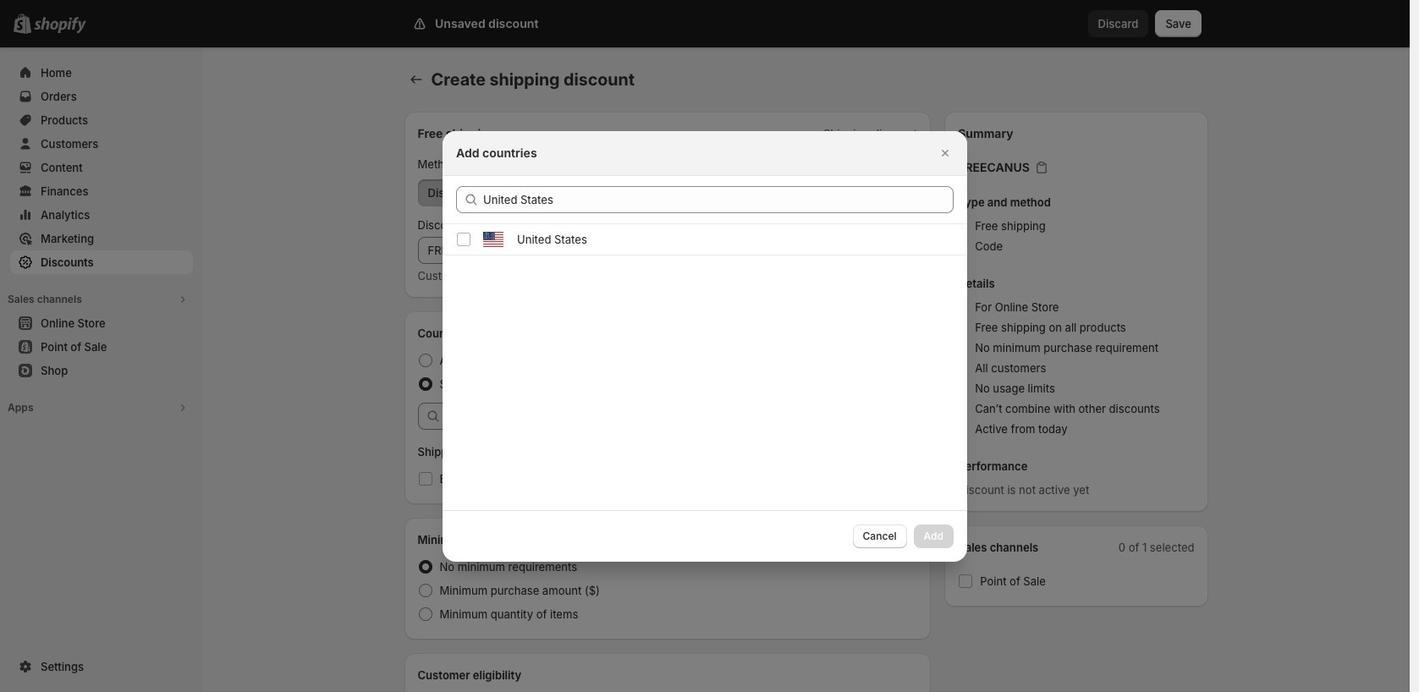 Task type: vqa. For each thing, say whether or not it's contained in the screenshot.
text field
no



Task type: describe. For each thing, give the bounding box(es) containing it.
shopify image
[[34, 17, 86, 34]]



Task type: locate. For each thing, give the bounding box(es) containing it.
dialog
[[0, 131, 1410, 561]]

Search countries text field
[[483, 186, 954, 213]]



